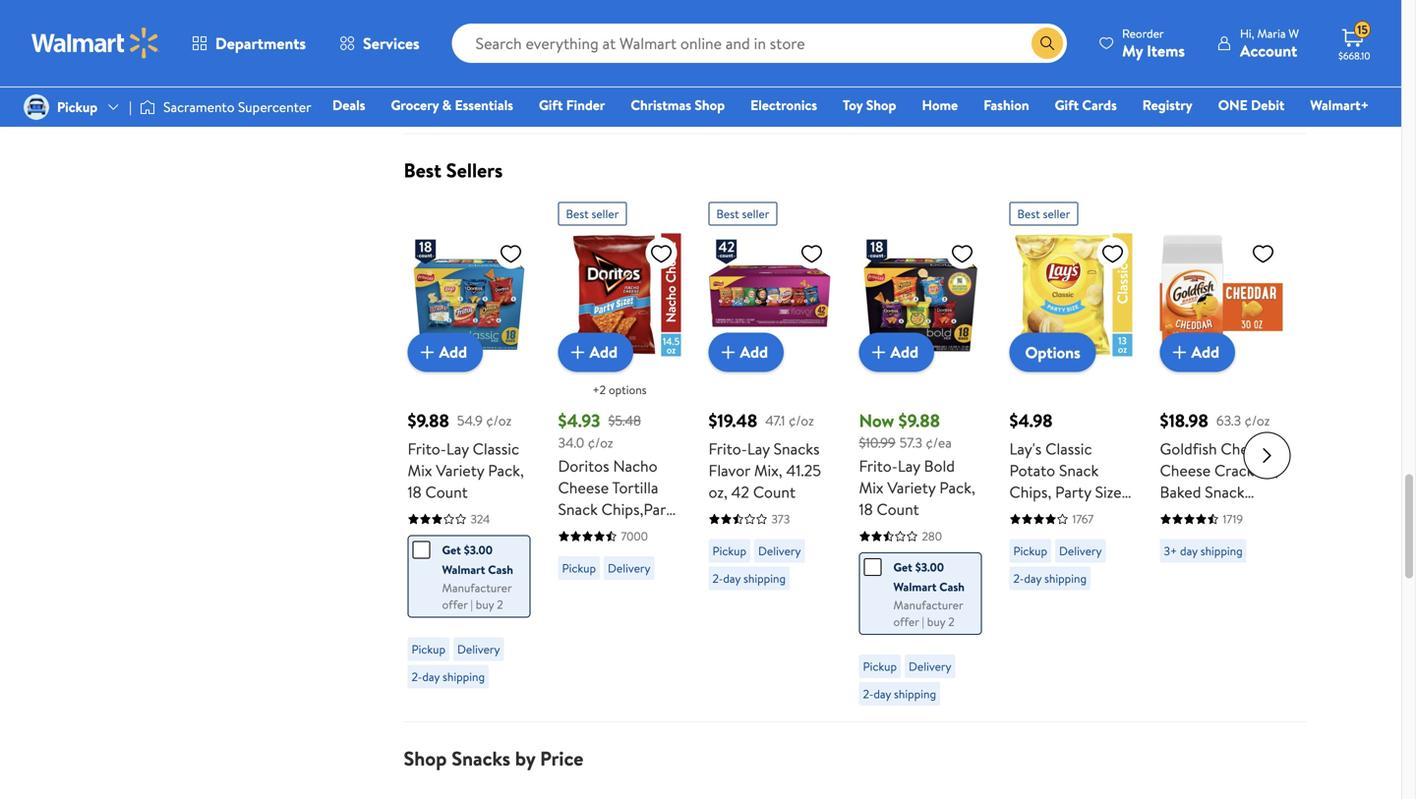 Task type: vqa. For each thing, say whether or not it's contained in the screenshot.
Get $3.00 Walmart Cash Walmart Plus, ELEMENT to the right
yes



Task type: locate. For each thing, give the bounding box(es) containing it.
classic down 54.9 on the left bottom of the page
[[473, 438, 519, 460]]

gift left finder
[[539, 95, 563, 115]]

| left sacramento
[[129, 97, 132, 117]]

snacks down 47.1
[[774, 438, 820, 460]]

1 horizontal spatial manufacturer offer |  buy 2
[[894, 597, 963, 630]]

0 horizontal spatial count
[[425, 481, 468, 503]]

cash down 280
[[940, 579, 965, 595]]

1 vertical spatial get
[[894, 559, 913, 576]]

product group containing $9.88
[[408, 194, 531, 714]]

offer inside 'manufacturer offer'
[[894, 9, 920, 26]]

walmart image
[[31, 28, 159, 59]]

3 best seller from the left
[[1018, 205, 1070, 222]]

best up frito-lay snacks flavor mix, 41.25 oz, 42 count image in the top of the page
[[717, 205, 739, 222]]

snacks
[[774, 438, 820, 460], [452, 745, 510, 773]]

frito- for $9.88
[[408, 438, 446, 460]]

bag
[[1046, 503, 1072, 525], [641, 520, 667, 542]]

crackers, up 3+ day shipping
[[1160, 503, 1224, 525]]

maria
[[1257, 25, 1286, 42]]

delivery for $9.88
[[909, 658, 952, 675]]

1 vertical spatial $3.00
[[915, 559, 944, 576]]

324
[[471, 511, 490, 528]]

pack, down "¢/ea"
[[940, 477, 975, 499]]

snack for $18.98
[[1205, 481, 1245, 503]]

add
[[439, 341, 467, 363], [590, 341, 618, 363], [740, 341, 768, 363], [891, 341, 919, 363], [1192, 341, 1220, 363]]

0 horizontal spatial get $3.00 walmart cash walmart plus, element
[[413, 540, 514, 580]]

1 horizontal spatial gift
[[1055, 95, 1079, 115]]

2 horizontal spatial add to cart image
[[867, 341, 891, 364]]

2- for $9.88
[[863, 686, 874, 703]]

1 classic from the left
[[473, 438, 519, 460]]

count up get $3.00 walmart cash option on the bottom left of page
[[425, 481, 468, 503]]

30
[[1228, 503, 1246, 525]]

add to cart image for 7000
[[566, 341, 590, 364]]

0 vertical spatial snacks
[[774, 438, 820, 460]]

1 horizontal spatial get $3.00 walmart cash walmart plus, element
[[864, 558, 965, 597]]

mix down $10.99
[[859, 477, 884, 499]]

¢/oz for $19.48
[[789, 411, 814, 430]]

2 horizontal spatial snack
[[1205, 481, 1245, 503]]

count
[[425, 481, 468, 503], [753, 481, 796, 503], [877, 499, 919, 520]]

snack inside $4.93 $5.48 34.0 ¢/oz doritos nacho cheese tortilla snack chips,party size, 14.5 oz bag
[[558, 499, 598, 520]]

manufacturer
[[894, 0, 963, 9], [442, 580, 512, 596], [894, 597, 963, 614]]

grocery & essentials
[[391, 95, 513, 115]]

by
[[515, 745, 535, 773]]

mix up get $3.00 walmart cash option on the bottom left of page
[[408, 460, 432, 481]]

0 horizontal spatial manufacturer offer |  buy 2
[[442, 580, 512, 613]]

¢/oz up doritos
[[588, 433, 613, 452]]

1 vertical spatial snacks
[[452, 745, 510, 773]]

¢/oz inside $19.48 47.1 ¢/oz frito-lay snacks flavor mix, 41.25 oz, 42 count
[[789, 411, 814, 430]]

get for $9.88
[[442, 542, 461, 559]]

size, inside $4.98 lay's classic potato snack chips, party size, 13 oz bag
[[1095, 481, 1126, 503]]

¢/oz right 63.3
[[1245, 411, 1270, 430]]

get $3.00 walmart cash walmart plus, element down 324
[[413, 540, 514, 580]]

frito-lay snacks flavor mix, 41.25 oz, 42 count image
[[709, 234, 832, 356]]

0 horizontal spatial pack,
[[488, 460, 524, 481]]

1 horizontal spatial oz
[[1027, 503, 1042, 525]]

add up +2
[[590, 341, 618, 363]]

variety down 54.9 on the left bottom of the page
[[436, 460, 484, 481]]

next slide for product carousel list image
[[1244, 432, 1291, 480]]

$668.10
[[1339, 49, 1371, 62]]

best up doritos nacho cheese tortilla snack chips,party size, 14.5 oz bag image
[[566, 205, 589, 222]]

0 horizontal spatial frito-
[[408, 438, 446, 460]]

cash
[[488, 562, 513, 578], [940, 579, 965, 595]]

41.25
[[786, 460, 821, 481]]

get right get $3.00 walmart cash checkbox
[[894, 559, 913, 576]]

get $3.00 walmart cash down 324
[[442, 542, 513, 578]]

1 gift from the left
[[539, 95, 563, 115]]

count inside $19.48 47.1 ¢/oz frito-lay snacks flavor mix, 41.25 oz, 42 count
[[753, 481, 796, 503]]

¢/oz right 47.1
[[789, 411, 814, 430]]

0 horizontal spatial |
[[129, 97, 132, 117]]

size, right party
[[1095, 481, 1126, 503]]

1 horizontal spatial cash
[[940, 579, 965, 595]]

$9.88 inside now $9.88 $10.99 57.3 ¢/ea frito-lay bold mix variety pack, 18 count
[[899, 409, 940, 433]]

count up get $3.00 walmart cash checkbox
[[877, 499, 919, 520]]

variety inside $9.88 54.9 ¢/oz frito-lay classic mix variety pack, 18 count
[[436, 460, 484, 481]]

1 add to cart image from the left
[[416, 341, 439, 364]]

1 horizontal spatial size,
[[1095, 481, 1126, 503]]

count up '373'
[[753, 481, 796, 503]]

add to cart image up $19.48
[[717, 341, 740, 364]]

0 vertical spatial size,
[[1095, 481, 1126, 503]]

grocery & essentials link
[[382, 94, 522, 116]]

1 horizontal spatial walmart
[[894, 579, 937, 595]]

best for lay's classic potato snack chips, party size, 13 oz bag 'image'
[[1018, 205, 1040, 222]]

1 horizontal spatial lay
[[747, 438, 770, 460]]

get $3.00 walmart cash walmart plus, element
[[413, 540, 514, 580], [864, 558, 965, 597]]

gift left cards
[[1055, 95, 1079, 115]]

1 horizontal spatial cheese
[[1160, 460, 1211, 481]]

0 horizontal spatial 2
[[497, 596, 503, 613]]

add up now
[[891, 341, 919, 363]]

sellers
[[446, 156, 503, 184]]

manufacturer for $9.88
[[442, 580, 512, 596]]

add to cart image
[[566, 341, 590, 364], [717, 341, 740, 364], [867, 341, 891, 364]]

size,
[[1095, 481, 1126, 503], [558, 520, 589, 542]]

pack,
[[488, 460, 524, 481], [940, 477, 975, 499]]

0 horizontal spatial add to cart image
[[416, 341, 439, 364]]

0 horizontal spatial oz
[[622, 520, 637, 542]]

hi, maria w account
[[1240, 25, 1299, 61]]

count inside now $9.88 $10.99 57.3 ¢/ea frito-lay bold mix variety pack, 18 count
[[877, 499, 919, 520]]

|
[[129, 97, 132, 117], [471, 596, 473, 613], [922, 614, 924, 630]]

lay for $9.88
[[446, 438, 469, 460]]

0 vertical spatial walmart
[[442, 562, 485, 578]]

goldfish
[[1160, 438, 1217, 460]]

1 $9.88 from the left
[[408, 409, 449, 433]]

2-day shipping for 54.9
[[412, 669, 485, 685]]

0 horizontal spatial snack
[[558, 499, 598, 520]]

0 horizontal spatial 18
[[408, 481, 422, 503]]

snack
[[1059, 460, 1099, 481], [1205, 481, 1245, 503], [558, 499, 598, 520]]

$9.88 inside $9.88 54.9 ¢/oz frito-lay classic mix variety pack, 18 count
[[408, 409, 449, 433]]

bag inside $4.93 $5.48 34.0 ¢/oz doritos nacho cheese tortilla snack chips,party size, 14.5 oz bag
[[641, 520, 667, 542]]

lay's classic potato snack chips, party size, 13 oz bag image
[[1010, 234, 1133, 356]]

walmart+
[[1310, 95, 1369, 115]]

0 horizontal spatial buy
[[476, 596, 494, 613]]

add button up +2
[[558, 333, 634, 372]]

reorder my items
[[1122, 25, 1185, 61]]

2 add to cart image from the left
[[1168, 341, 1192, 364]]

4 add button from the left
[[859, 333, 934, 372]]

fashion link
[[975, 94, 1038, 116]]

add button up 54.9 on the left bottom of the page
[[408, 333, 483, 372]]

2 horizontal spatial frito-
[[859, 455, 898, 477]]

lay inside $9.88 54.9 ¢/oz frito-lay classic mix variety pack, 18 count
[[446, 438, 469, 460]]

home link
[[913, 94, 967, 116]]

1 horizontal spatial mix
[[859, 477, 884, 499]]

delivery
[[909, 54, 952, 71], [758, 543, 801, 560], [1059, 543, 1102, 560], [608, 560, 651, 577], [457, 641, 500, 658], [909, 658, 952, 675]]

get $3.00 walmart cash walmart plus, element down 280
[[864, 558, 965, 597]]

1 horizontal spatial pack,
[[940, 477, 975, 499]]

¢/oz inside $9.88 54.9 ¢/oz frito-lay classic mix variety pack, 18 count
[[486, 411, 512, 430]]

1 add to cart image from the left
[[566, 341, 590, 364]]

2 horizontal spatial shop
[[866, 95, 897, 115]]

1 vertical spatial size,
[[558, 520, 589, 542]]

2 horizontal spatial lay
[[898, 455, 920, 477]]

frito-lay bold mix variety pack, 18 count image
[[859, 234, 982, 356]]

2 horizontal spatial oz
[[1250, 503, 1265, 525]]

5 add from the left
[[1192, 341, 1220, 363]]

bag left the 1767
[[1046, 503, 1072, 525]]

2 add to cart image from the left
[[717, 341, 740, 364]]

1 horizontal spatial variety
[[888, 477, 936, 499]]

| down 280
[[922, 614, 924, 630]]

classic
[[473, 438, 519, 460], [1046, 438, 1092, 460]]

manufacturer offer |  buy 2 down 324
[[442, 580, 512, 613]]

mix
[[408, 460, 432, 481], [859, 477, 884, 499]]

variety inside now $9.88 $10.99 57.3 ¢/ea frito-lay bold mix variety pack, 18 count
[[888, 477, 936, 499]]

2 $9.88 from the left
[[899, 409, 940, 433]]

1 horizontal spatial snack
[[1059, 460, 1099, 481]]

seller up lay's classic potato snack chips, party size, 13 oz bag 'image'
[[1043, 205, 1070, 222]]

seller for $4.98
[[1043, 205, 1070, 222]]

lay down 47.1
[[747, 438, 770, 460]]

add button for now $9.88
[[859, 333, 934, 372]]

18 inside $9.88 54.9 ¢/oz frito-lay classic mix variety pack, 18 count
[[408, 481, 422, 503]]

get $3.00 walmart cash down 280
[[894, 559, 965, 595]]

snack inside '$18.98 63.3 ¢/oz goldfish cheddar cheese crackers, baked snack crackers, 30 oz carton'
[[1205, 481, 1245, 503]]

0 horizontal spatial size,
[[558, 520, 589, 542]]

5 add button from the left
[[1160, 333, 1235, 372]]

0 vertical spatial $3.00
[[464, 542, 493, 559]]

0 vertical spatial get
[[442, 542, 461, 559]]

best seller for $4.98
[[1018, 205, 1070, 222]]

shipping
[[1201, 543, 1243, 560], [744, 570, 786, 587], [1045, 570, 1087, 587], [443, 669, 485, 685], [894, 686, 936, 703]]

manufacturer offer
[[894, 0, 963, 26]]

toy
[[843, 95, 863, 115]]

frito- inside $19.48 47.1 ¢/oz frito-lay snacks flavor mix, 41.25 oz, 42 count
[[709, 438, 747, 460]]

seller up frito-lay snacks flavor mix, 41.25 oz, 42 count image in the top of the page
[[742, 205, 770, 222]]

¢/oz
[[486, 411, 512, 430], [789, 411, 814, 430], [1245, 411, 1270, 430], [588, 433, 613, 452]]

electronics
[[751, 95, 817, 115]]

34.0
[[558, 433, 584, 452]]

0 horizontal spatial get
[[442, 542, 461, 559]]

cheese down 34.0
[[558, 477, 609, 499]]

1 horizontal spatial bag
[[1046, 503, 1072, 525]]

2-day shipping for lay's
[[1014, 570, 1087, 587]]

grocery
[[391, 95, 439, 115]]

add button up now
[[859, 333, 934, 372]]

4 add from the left
[[891, 341, 919, 363]]

shipping for $4.98
[[1045, 570, 1087, 587]]

oz
[[1027, 503, 1042, 525], [1250, 503, 1265, 525], [622, 520, 637, 542]]

0 horizontal spatial walmart
[[442, 562, 485, 578]]

add button
[[408, 333, 483, 372], [558, 333, 634, 372], [709, 333, 784, 372], [859, 333, 934, 372], [1160, 333, 1235, 372]]

shop snacks by price
[[404, 745, 584, 773]]

lay down 54.9 on the left bottom of the page
[[446, 438, 469, 460]]

2 classic from the left
[[1046, 438, 1092, 460]]

1 vertical spatial crackers,
[[1160, 503, 1224, 525]]

pack, up 324
[[488, 460, 524, 481]]

manufacturer offer |  buy 2 for $9.88
[[442, 580, 512, 613]]

cheese
[[1160, 460, 1211, 481], [558, 477, 609, 499]]

add for now $9.88
[[891, 341, 919, 363]]

get $3.00 walmart cash
[[442, 542, 513, 578], [894, 559, 965, 595]]

add to favorites list, doritos nacho cheese tortilla snack chips,party size, 14.5 oz bag image
[[650, 241, 673, 266]]

frito- inside now $9.88 $10.99 57.3 ¢/ea frito-lay bold mix variety pack, 18 count
[[859, 455, 898, 477]]

frito- inside $9.88 54.9 ¢/oz frito-lay classic mix variety pack, 18 count
[[408, 438, 446, 460]]

| down 324
[[471, 596, 473, 613]]

0 horizontal spatial variety
[[436, 460, 484, 481]]

best seller up doritos nacho cheese tortilla snack chips,party size, 14.5 oz bag image
[[566, 205, 619, 222]]

best up lay's classic potato snack chips, party size, 13 oz bag 'image'
[[1018, 205, 1040, 222]]

1 horizontal spatial get $3.00 walmart cash
[[894, 559, 965, 595]]

product group
[[709, 0, 832, 125], [859, 0, 982, 125], [1160, 0, 1283, 125], [408, 194, 531, 714], [558, 194, 681, 714], [709, 194, 832, 714], [859, 194, 982, 714], [1010, 194, 1133, 714], [1160, 194, 1283, 714]]

cheese down $18.98
[[1160, 460, 1211, 481]]

2-
[[713, 570, 723, 587], [1014, 570, 1024, 587], [412, 669, 422, 685], [863, 686, 874, 703]]

variety
[[436, 460, 484, 481], [888, 477, 936, 499]]

add to cart image
[[416, 341, 439, 364], [1168, 341, 1192, 364]]

2- for 54.9
[[412, 669, 422, 685]]

walmart down 324
[[442, 562, 485, 578]]

walmart down 280
[[894, 579, 937, 595]]

oz inside $4.98 lay's classic potato snack chips, party size, 13 oz bag
[[1027, 503, 1042, 525]]

3 seller from the left
[[1043, 205, 1070, 222]]

product group containing $4.98
[[1010, 194, 1133, 714]]

2- for 47.1
[[713, 570, 723, 587]]

¢/oz right 54.9 on the left bottom of the page
[[486, 411, 512, 430]]

best for frito-lay snacks flavor mix, 41.25 oz, 42 count image in the top of the page
[[717, 205, 739, 222]]

best seller up lay's classic potato snack chips, party size, 13 oz bag 'image'
[[1018, 205, 1070, 222]]

manufacturer offer |  buy 2 for now $9.88
[[894, 597, 963, 630]]

sacramento supercenter
[[163, 97, 311, 117]]

18 up get $3.00 walmart cash checkbox
[[859, 499, 873, 520]]

add up $19.48
[[740, 341, 768, 363]]

departments button
[[175, 20, 323, 67]]

2 seller from the left
[[742, 205, 770, 222]]

pack, inside now $9.88 $10.99 57.3 ¢/ea frito-lay bold mix variety pack, 18 count
[[940, 477, 975, 499]]

oz right 14.5
[[622, 520, 637, 542]]

reorder
[[1122, 25, 1164, 42]]

baked
[[1160, 481, 1201, 503]]

best seller up frito-lay snacks flavor mix, 41.25 oz, 42 count image in the top of the page
[[717, 205, 770, 222]]

size, left 14.5
[[558, 520, 589, 542]]

one debit link
[[1210, 94, 1294, 116]]

1 horizontal spatial $3.00
[[915, 559, 944, 576]]

add to cart image up now
[[867, 341, 891, 364]]

snack down doritos
[[558, 499, 598, 520]]

0 vertical spatial cash
[[488, 562, 513, 578]]

2 gift from the left
[[1055, 95, 1079, 115]]

0 horizontal spatial mix
[[408, 460, 432, 481]]

$3.00 down 280
[[915, 559, 944, 576]]

variety down 57.3 at the bottom of the page
[[888, 477, 936, 499]]

snack right potato
[[1059, 460, 1099, 481]]

bag down tortilla
[[641, 520, 667, 542]]

christmas
[[631, 95, 691, 115]]

0 horizontal spatial gift
[[539, 95, 563, 115]]

0 horizontal spatial $9.88
[[408, 409, 449, 433]]

add up $18.98
[[1192, 341, 1220, 363]]

2 horizontal spatial best seller
[[1018, 205, 1070, 222]]

1 horizontal spatial count
[[753, 481, 796, 503]]

gift
[[539, 95, 563, 115], [1055, 95, 1079, 115]]

manufacturer for now $9.88
[[894, 597, 963, 614]]

2-day shipping
[[713, 570, 786, 587], [1014, 570, 1087, 587], [412, 669, 485, 685], [863, 686, 936, 703]]

1 horizontal spatial 2
[[948, 614, 955, 630]]

add to cart image up $4.93
[[566, 341, 590, 364]]

gift for gift finder
[[539, 95, 563, 115]]

 image
[[24, 94, 49, 120]]

0 horizontal spatial seller
[[592, 205, 619, 222]]

1 horizontal spatial classic
[[1046, 438, 1092, 460]]

snack up "1719"
[[1205, 481, 1245, 503]]

$9.88 right now
[[899, 409, 940, 433]]

add button up $18.98
[[1160, 333, 1235, 372]]

add up 54.9 on the left bottom of the page
[[439, 341, 467, 363]]

get $3.00 walmart cash walmart plus, element for $9.88
[[413, 540, 514, 580]]

doritos
[[558, 455, 609, 477]]

buy for 54.9
[[476, 596, 494, 613]]

count inside $9.88 54.9 ¢/oz frito-lay classic mix variety pack, 18 count
[[425, 481, 468, 503]]

1 vertical spatial cash
[[940, 579, 965, 595]]

| for now $9.88
[[922, 614, 924, 630]]

1 horizontal spatial seller
[[742, 205, 770, 222]]

1 horizontal spatial buy
[[927, 614, 946, 630]]

snacks left by
[[452, 745, 510, 773]]

3+
[[1164, 543, 1177, 560]]

1 add from the left
[[439, 341, 467, 363]]

gift cards link
[[1046, 94, 1126, 116]]

buy down 280
[[927, 614, 946, 630]]

cash for 54.9
[[488, 562, 513, 578]]

buy
[[476, 596, 494, 613], [927, 614, 946, 630]]

1 horizontal spatial shop
[[695, 95, 725, 115]]

1 horizontal spatial get
[[894, 559, 913, 576]]

2-day shipping for $9.88
[[863, 686, 936, 703]]

get right get $3.00 walmart cash option on the bottom left of page
[[442, 542, 461, 559]]

1 horizontal spatial $9.88
[[899, 409, 940, 433]]

lay inside $19.48 47.1 ¢/oz frito-lay snacks flavor mix, 41.25 oz, 42 count
[[747, 438, 770, 460]]

manufacturer offer |  buy 2 down 280
[[894, 597, 963, 630]]

373
[[772, 511, 790, 528]]

1 horizontal spatial snacks
[[774, 438, 820, 460]]

0 horizontal spatial classic
[[473, 438, 519, 460]]

add to cart image for $18.98
[[1168, 341, 1192, 364]]

walmart for $9.88
[[442, 562, 485, 578]]

carton
[[1160, 525, 1208, 546]]

1 horizontal spatial frito-
[[709, 438, 747, 460]]

0 horizontal spatial bag
[[641, 520, 667, 542]]

0 horizontal spatial $3.00
[[464, 542, 493, 559]]

 image
[[140, 97, 155, 117]]

1 add button from the left
[[408, 333, 483, 372]]

services
[[363, 32, 420, 54]]

cheddar
[[1221, 438, 1279, 460]]

+2
[[593, 382, 606, 398]]

account
[[1240, 40, 1298, 61]]

buy down 324
[[476, 596, 494, 613]]

1 horizontal spatial add to cart image
[[1168, 341, 1192, 364]]

manufacturer offer |  buy 2
[[442, 580, 512, 613], [894, 597, 963, 630]]

¢/oz inside '$18.98 63.3 ¢/oz goldfish cheddar cheese crackers, baked snack crackers, 30 oz carton'
[[1245, 411, 1270, 430]]

day for $4.98
[[1024, 570, 1042, 587]]

18
[[408, 481, 422, 503], [859, 499, 873, 520]]

get $3.00 walmart cash for 54.9
[[442, 542, 513, 578]]

seller up doritos nacho cheese tortilla snack chips,party size, 14.5 oz bag image
[[592, 205, 619, 222]]

0 horizontal spatial cash
[[488, 562, 513, 578]]

2 horizontal spatial seller
[[1043, 205, 1070, 222]]

2 add button from the left
[[558, 333, 634, 372]]

1 horizontal spatial best seller
[[717, 205, 770, 222]]

0 horizontal spatial cheese
[[558, 477, 609, 499]]

$3.00
[[464, 542, 493, 559], [915, 559, 944, 576]]

0 horizontal spatial add to cart image
[[566, 341, 590, 364]]

classic right 'lay's'
[[1046, 438, 1092, 460]]

0 horizontal spatial lay
[[446, 438, 469, 460]]

finder
[[566, 95, 605, 115]]

deals
[[332, 95, 365, 115]]

fashion
[[984, 95, 1029, 115]]

registry
[[1143, 95, 1193, 115]]

delivery for 54.9
[[457, 641, 500, 658]]

cheese inside $4.93 $5.48 34.0 ¢/oz doritos nacho cheese tortilla snack chips,party size, 14.5 oz bag
[[558, 477, 609, 499]]

Get $3.00 Walmart Cash checkbox
[[413, 541, 430, 559]]

shipping for frito-lay classic mix variety pack, 18 count
[[443, 669, 485, 685]]

1 vertical spatial walmart
[[894, 579, 937, 595]]

get $3.00 walmart cash for $9.88
[[894, 559, 965, 595]]

mix inside now $9.88 $10.99 57.3 ¢/ea frito-lay bold mix variety pack, 18 count
[[859, 477, 884, 499]]

best
[[404, 156, 442, 184], [566, 205, 589, 222], [717, 205, 739, 222], [1018, 205, 1040, 222]]

oz inside $4.93 $5.48 34.0 ¢/oz doritos nacho cheese tortilla snack chips,party size, 14.5 oz bag
[[622, 520, 637, 542]]

47.1
[[765, 411, 785, 430]]

christmas shop link
[[622, 94, 734, 116]]

oz right '13'
[[1027, 503, 1042, 525]]

party
[[1055, 481, 1092, 503]]

2 horizontal spatial count
[[877, 499, 919, 520]]

add button up $19.48
[[709, 333, 784, 372]]

1 horizontal spatial 18
[[859, 499, 873, 520]]

0 horizontal spatial get $3.00 walmart cash
[[442, 542, 513, 578]]

cash down 324
[[488, 562, 513, 578]]

1 horizontal spatial |
[[471, 596, 473, 613]]

shop
[[695, 95, 725, 115], [866, 95, 897, 115], [404, 745, 447, 773]]

doritos nacho cheese tortilla snack chips,party size, 14.5 oz bag image
[[558, 234, 681, 356]]

crackers, up 30
[[1215, 460, 1279, 481]]

1 horizontal spatial add to cart image
[[717, 341, 740, 364]]

1 seller from the left
[[592, 205, 619, 222]]

0 horizontal spatial best seller
[[566, 205, 619, 222]]

$9.88 left 54.9 on the left bottom of the page
[[408, 409, 449, 433]]

1 best seller from the left
[[566, 205, 619, 222]]

lay down 57.3 at the bottom of the page
[[898, 455, 920, 477]]

best seller for +2 options
[[566, 205, 619, 222]]

day
[[1180, 543, 1198, 560], [723, 570, 741, 587], [1024, 570, 1042, 587], [422, 669, 440, 685], [874, 686, 891, 703]]

$9.88
[[408, 409, 449, 433], [899, 409, 940, 433]]

2 for 54.9
[[497, 596, 503, 613]]

add to favorites list, lay's classic potato snack chips, party size, 13 oz bag image
[[1101, 241, 1125, 266]]

my
[[1122, 40, 1143, 61]]

$3.00 down 324
[[464, 542, 493, 559]]

2 horizontal spatial |
[[922, 614, 924, 630]]

2
[[497, 596, 503, 613], [948, 614, 955, 630]]

crackers,
[[1215, 460, 1279, 481], [1160, 503, 1224, 525]]

18 up get $3.00 walmart cash option on the bottom left of page
[[408, 481, 422, 503]]

oz right 30
[[1250, 503, 1265, 525]]

add to cart image for $9.88
[[416, 341, 439, 364]]



Task type: describe. For each thing, give the bounding box(es) containing it.
13
[[1010, 503, 1023, 525]]

0 horizontal spatial snacks
[[452, 745, 510, 773]]

0 vertical spatial crackers,
[[1215, 460, 1279, 481]]

frito- for $19.48
[[709, 438, 747, 460]]

+2 options
[[593, 382, 647, 398]]

42
[[731, 481, 750, 503]]

$3.00 for 54.9
[[464, 542, 493, 559]]

$10.99
[[859, 433, 896, 452]]

toy shop link
[[834, 94, 905, 116]]

options link
[[1010, 333, 1096, 372]]

get for now
[[894, 559, 913, 576]]

product group containing $19.48
[[709, 194, 832, 714]]

essentials
[[455, 95, 513, 115]]

280
[[922, 528, 942, 545]]

registry link
[[1134, 94, 1202, 116]]

¢/oz inside $4.93 $5.48 34.0 ¢/oz doritos nacho cheese tortilla snack chips,party size, 14.5 oz bag
[[588, 433, 613, 452]]

3+ day shipping
[[1164, 543, 1243, 560]]

add to favorites list, frito-lay snacks flavor mix, 41.25 oz, 42 count image
[[800, 241, 824, 266]]

sacramento
[[163, 97, 235, 117]]

chips,party
[[602, 499, 680, 520]]

now $9.88 $10.99 57.3 ¢/ea frito-lay bold mix variety pack, 18 count
[[859, 409, 975, 520]]

Search search field
[[452, 24, 1067, 63]]

now
[[859, 409, 894, 433]]

best for doritos nacho cheese tortilla snack chips,party size, 14.5 oz bag image
[[566, 205, 589, 222]]

¢/ea
[[926, 433, 952, 452]]

gift finder link
[[530, 94, 614, 116]]

size, inside $4.93 $5.48 34.0 ¢/oz doritos nacho cheese tortilla snack chips,party size, 14.5 oz bag
[[558, 520, 589, 542]]

frito-lay classic mix variety pack, 18 count image
[[408, 234, 531, 356]]

one
[[1218, 95, 1248, 115]]

$4.98
[[1010, 409, 1053, 433]]

delivery for 47.1
[[758, 543, 801, 560]]

add to favorites list, frito-lay classic mix variety pack, 18 count image
[[499, 241, 523, 266]]

snacks inside $19.48 47.1 ¢/oz frito-lay snacks flavor mix, 41.25 oz, 42 count
[[774, 438, 820, 460]]

63.3
[[1216, 411, 1241, 430]]

mix,
[[754, 460, 783, 481]]

2 add from the left
[[590, 341, 618, 363]]

gift for gift cards
[[1055, 95, 1079, 115]]

2- for lay's
[[1014, 570, 1024, 587]]

options
[[609, 382, 647, 398]]

mix inside $9.88 54.9 ¢/oz frito-lay classic mix variety pack, 18 count
[[408, 460, 432, 481]]

add to favorites list, goldfish cheddar cheese crackers, baked snack crackers, 30 oz carton image
[[1252, 241, 1275, 266]]

oz inside '$18.98 63.3 ¢/oz goldfish cheddar cheese crackers, baked snack crackers, 30 oz carton'
[[1250, 503, 1265, 525]]

lay's
[[1010, 438, 1042, 460]]

bold
[[924, 455, 955, 477]]

walmart for now
[[894, 579, 937, 595]]

bag inside $4.98 lay's classic potato snack chips, party size, 13 oz bag
[[1046, 503, 1072, 525]]

shop for christmas shop
[[695, 95, 725, 115]]

gift cards
[[1055, 95, 1117, 115]]

2-day shipping for 47.1
[[713, 570, 786, 587]]

snack inside $4.98 lay's classic potato snack chips, party size, 13 oz bag
[[1059, 460, 1099, 481]]

snack for $4.93
[[558, 499, 598, 520]]

pack, inside $9.88 54.9 ¢/oz frito-lay classic mix variety pack, 18 count
[[488, 460, 524, 481]]

$9.88 54.9 ¢/oz frito-lay classic mix variety pack, 18 count
[[408, 409, 524, 503]]

offer for $9.88
[[442, 596, 468, 613]]

buy for $9.88
[[927, 614, 946, 630]]

nacho
[[613, 455, 658, 477]]

2 for $9.88
[[948, 614, 955, 630]]

$3.00 for $9.88
[[915, 559, 944, 576]]

¢/oz for $9.88
[[486, 411, 512, 430]]

¢/oz for $18.98
[[1245, 411, 1270, 430]]

3 add to cart image from the left
[[867, 341, 891, 364]]

price
[[540, 745, 584, 773]]

$4.93
[[558, 409, 600, 433]]

gift finder
[[539, 95, 605, 115]]

$18.98 63.3 ¢/oz goldfish cheddar cheese crackers, baked snack crackers, 30 oz carton
[[1160, 409, 1279, 546]]

offer for now
[[894, 614, 919, 630]]

shop for toy shop
[[866, 95, 897, 115]]

14.5
[[592, 520, 618, 542]]

$19.48 47.1 ¢/oz frito-lay snacks flavor mix, 41.25 oz, 42 count
[[709, 409, 821, 503]]

best left 'sellers'
[[404, 156, 442, 184]]

| for $9.88
[[471, 596, 473, 613]]

search icon image
[[1040, 35, 1055, 51]]

$5.48
[[608, 411, 641, 430]]

1719
[[1223, 511, 1243, 528]]

lay inside now $9.88 $10.99 57.3 ¢/ea frito-lay bold mix variety pack, 18 count
[[898, 455, 920, 477]]

add to favorites list, frito-lay bold mix variety pack, 18 count image
[[951, 241, 974, 266]]

add for $18.98
[[1192, 341, 1220, 363]]

get $3.00 walmart cash walmart plus, element for now
[[864, 558, 965, 597]]

add button for $18.98
[[1160, 333, 1235, 372]]

electronics link
[[742, 94, 826, 116]]

departments
[[215, 32, 306, 54]]

chips,
[[1010, 481, 1052, 503]]

best sellers
[[404, 156, 503, 184]]

debit
[[1251, 95, 1285, 115]]

57.3
[[900, 433, 923, 452]]

0 horizontal spatial shop
[[404, 745, 447, 773]]

add for $9.88
[[439, 341, 467, 363]]

3 add button from the left
[[709, 333, 784, 372]]

Get $3.00 Walmart Cash checkbox
[[864, 559, 882, 576]]

one debit
[[1218, 95, 1285, 115]]

home
[[922, 95, 958, 115]]

lay for $19.48
[[747, 438, 770, 460]]

product group containing $18.98
[[1160, 194, 1283, 714]]

options
[[1025, 342, 1081, 363]]

classic inside $4.98 lay's classic potato snack chips, party size, 13 oz bag
[[1046, 438, 1092, 460]]

walmart+ link
[[1302, 94, 1378, 116]]

54.9
[[457, 411, 483, 430]]

15
[[1358, 21, 1368, 38]]

cheese inside '$18.98 63.3 ¢/oz goldfish cheddar cheese crackers, baked snack crackers, 30 oz carton'
[[1160, 460, 1211, 481]]

product group containing $4.93
[[558, 194, 681, 714]]

day for frito-lay bold mix variety pack, 18 count
[[874, 686, 891, 703]]

product group containing manufacturer offer
[[859, 0, 982, 125]]

services button
[[323, 20, 436, 67]]

2 best seller from the left
[[717, 205, 770, 222]]

Walmart Site-Wide search field
[[452, 24, 1067, 63]]

seller for +2 options
[[592, 205, 619, 222]]

shipping for frito-lay bold mix variety pack, 18 count
[[894, 686, 936, 703]]

items
[[1147, 40, 1185, 61]]

day for frito-lay classic mix variety pack, 18 count
[[422, 669, 440, 685]]

deals link
[[324, 94, 374, 116]]

classic inside $9.88 54.9 ¢/oz frito-lay classic mix variety pack, 18 count
[[473, 438, 519, 460]]

tortilla
[[612, 477, 659, 499]]

3 add from the left
[[740, 341, 768, 363]]

add to cart image for delivery
[[717, 341, 740, 364]]

1767
[[1073, 511, 1094, 528]]

toy shop
[[843, 95, 897, 115]]

christmas shop
[[631, 95, 725, 115]]

delivery for lay's
[[1059, 543, 1102, 560]]

product group containing now $9.88
[[859, 194, 982, 714]]

add button for $9.88
[[408, 333, 483, 372]]

supercenter
[[238, 97, 311, 117]]

potato
[[1010, 460, 1056, 481]]

goldfish cheddar cheese crackers, baked snack crackers, 30 oz carton image
[[1160, 234, 1283, 356]]

&
[[442, 95, 452, 115]]

$4.93 $5.48 34.0 ¢/oz doritos nacho cheese tortilla snack chips,party size, 14.5 oz bag
[[558, 409, 680, 542]]

cash for $9.88
[[940, 579, 965, 595]]

oz,
[[709, 481, 728, 503]]

hi,
[[1240, 25, 1255, 42]]

cards
[[1082, 95, 1117, 115]]

$19.48
[[709, 409, 758, 433]]

w
[[1289, 25, 1299, 42]]

7000
[[621, 528, 648, 545]]

18 inside now $9.88 $10.99 57.3 ¢/ea frito-lay bold mix variety pack, 18 count
[[859, 499, 873, 520]]



